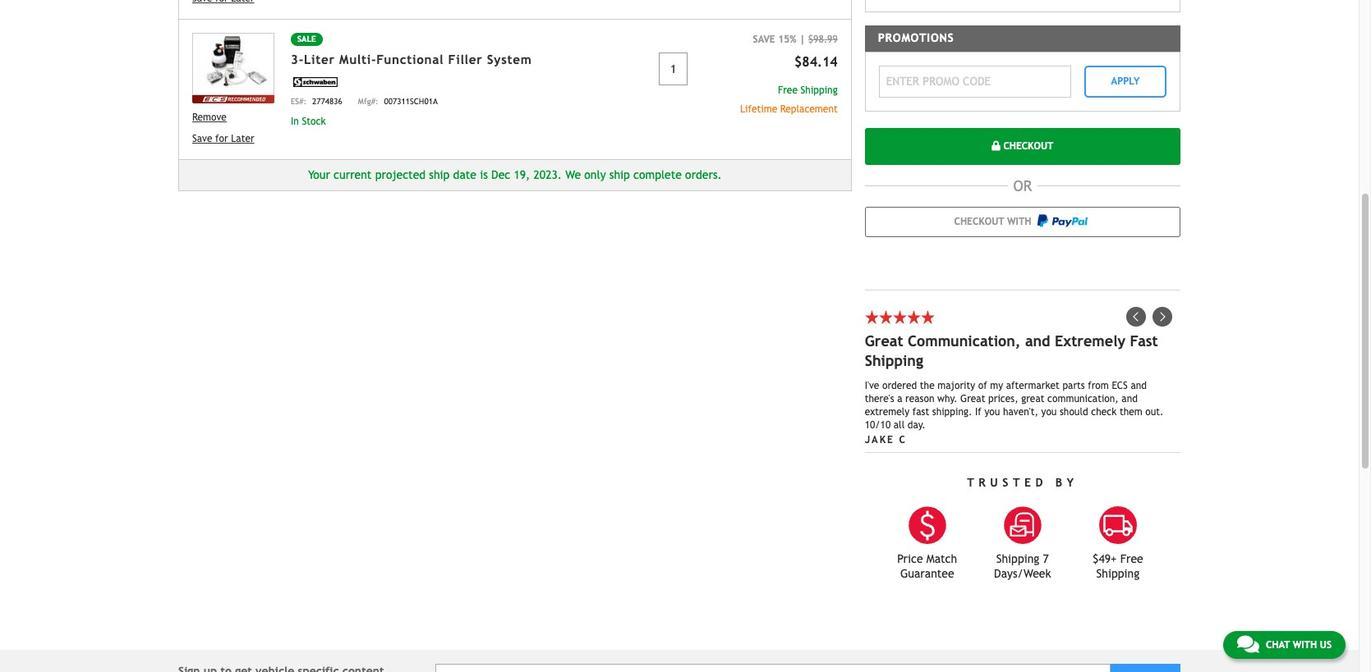 Task type: vqa. For each thing, say whether or not it's contained in the screenshot.
New - B8.5 ECS Carbon Fiber Steering Wheels image
no



Task type: describe. For each thing, give the bounding box(es) containing it.
communication,
[[1048, 393, 1119, 405]]

jake
[[865, 434, 895, 446]]

great
[[1021, 393, 1045, 405]]

3-
[[291, 53, 304, 67]]

extremely
[[865, 406, 910, 418]]

2023.
[[534, 168, 562, 181]]

1 you from the left
[[985, 406, 1000, 418]]

save for save for later
[[192, 133, 212, 144]]

checkout button
[[865, 128, 1181, 165]]

mfg#:
[[358, 97, 378, 106]]

and inside great communication, and extremely fast shipping
[[1025, 332, 1050, 350]]

10/10
[[865, 419, 891, 431]]

from
[[1088, 380, 1109, 391]]

checkout for checkout with
[[954, 216, 1004, 228]]

for
[[215, 133, 228, 144]]

is
[[480, 168, 488, 181]]

with for checkout
[[1007, 216, 1031, 228]]

us
[[1320, 640, 1332, 651]]

current
[[334, 168, 372, 181]]

shipping inside $49+ free shipping
[[1096, 567, 1140, 580]]

price match guarantee
[[897, 552, 957, 580]]

1 ship from the left
[[429, 168, 450, 181]]

save for later link
[[192, 131, 274, 146]]

2 vertical spatial and
[[1122, 393, 1138, 405]]

price
[[897, 552, 923, 566]]

shipping.
[[932, 406, 972, 418]]

in stock
[[291, 116, 326, 127]]

by
[[1055, 476, 1078, 489]]

guarantee
[[900, 567, 954, 580]]

my
[[990, 380, 1003, 391]]

comments image
[[1237, 635, 1259, 655]]

schwaben image
[[291, 77, 340, 87]]

3-liter multi-functional filler system link
[[291, 53, 532, 67]]

lifetime
[[740, 104, 777, 115]]

of
[[978, 380, 987, 391]]

remove
[[192, 111, 227, 123]]

parts
[[1063, 380, 1085, 391]]

out.
[[1146, 406, 1164, 418]]

complete
[[633, 168, 682, 181]]

we
[[565, 168, 581, 181]]

great inside the i've ordered the majority of my aftermarket parts from ecs and there's a reason why. great prices, great communication, and extremely fast shipping. if you haven't, you should check them out. 10/10 all day. jake c
[[960, 393, 985, 405]]

match
[[926, 552, 957, 566]]

all
[[894, 419, 905, 431]]

sale
[[297, 35, 316, 44]]

15%
[[778, 34, 797, 45]]

free inside free shipping lifetime replacement
[[778, 85, 798, 96]]

2774836
[[312, 97, 342, 106]]

checkout with
[[954, 216, 1034, 228]]

extremely
[[1055, 332, 1126, 350]]

trusted
[[967, 476, 1047, 489]]

in
[[291, 116, 299, 127]]

apply
[[1111, 76, 1140, 87]]

there's
[[865, 393, 894, 405]]

ordered
[[882, 380, 917, 391]]

1 vertical spatial and
[[1131, 380, 1147, 391]]

apply button
[[1084, 65, 1167, 97]]

promotions
[[878, 31, 954, 44]]

chat with us link
[[1223, 632, 1346, 660]]

i've ordered the majority of my aftermarket parts from ecs and there's a reason why. great prices, great communication, and extremely fast shipping. if you haven't, you should check them out. 10/10 all day. jake c
[[865, 380, 1164, 446]]

007311sch01a
[[384, 97, 438, 106]]

mfg#: 007311sch01a
[[358, 97, 438, 106]]

es#:
[[291, 97, 307, 106]]

later
[[231, 133, 254, 144]]

multi-
[[339, 53, 377, 67]]

$49+ free shipping
[[1093, 552, 1143, 580]]

fast
[[913, 406, 929, 418]]

days/week
[[994, 567, 1051, 580]]

shipping 7 days/week
[[994, 552, 1051, 580]]



Task type: locate. For each thing, give the bounding box(es) containing it.
shipping inside great communication, and extremely fast shipping
[[865, 352, 923, 369]]

2 ship from the left
[[609, 168, 630, 181]]

if
[[975, 406, 982, 418]]

you down great
[[1041, 406, 1057, 418]]

ecs tuning recommends this product. image
[[192, 95, 274, 103]]

your current projected ship date is dec 19, 2023. we only ship complete orders.
[[308, 168, 722, 181]]

lock image
[[992, 141, 1000, 151]]

save inside save for later 'link'
[[192, 133, 212, 144]]

free right $49+
[[1120, 552, 1143, 566]]

1 horizontal spatial save
[[753, 34, 775, 45]]

you right if
[[985, 406, 1000, 418]]

Email email field
[[435, 665, 1111, 673]]

c
[[899, 434, 907, 446]]

projected
[[375, 168, 426, 181]]

checkout
[[1000, 140, 1054, 152], [954, 216, 1004, 228]]

and
[[1025, 332, 1050, 350], [1131, 380, 1147, 391], [1122, 393, 1138, 405]]

i've
[[865, 380, 879, 391]]

1 vertical spatial with
[[1293, 640, 1317, 651]]

2 you from the left
[[1041, 406, 1057, 418]]

0 vertical spatial checkout
[[1000, 140, 1054, 152]]

with
[[1007, 216, 1031, 228], [1293, 640, 1317, 651]]

day.
[[908, 419, 926, 431]]

0 horizontal spatial save
[[192, 133, 212, 144]]

haven't,
[[1003, 406, 1038, 418]]

1 horizontal spatial great
[[960, 393, 985, 405]]

great
[[865, 332, 903, 350], [960, 393, 985, 405]]

1 vertical spatial save
[[192, 133, 212, 144]]

your
[[308, 168, 330, 181]]

check
[[1091, 406, 1117, 418]]

save for later
[[192, 133, 254, 144]]

prices,
[[988, 393, 1018, 405]]

shipping
[[801, 85, 838, 96], [865, 352, 923, 369], [996, 552, 1040, 566], [1096, 567, 1140, 580]]

0 horizontal spatial great
[[865, 332, 903, 350]]

them
[[1120, 406, 1143, 418]]

reason
[[905, 393, 934, 405]]

ship
[[429, 168, 450, 181], [609, 168, 630, 181]]

and right ecs
[[1131, 380, 1147, 391]]

the
[[920, 380, 935, 391]]

|
[[800, 34, 805, 45]]

3-liter multi-functional filler system image
[[192, 33, 274, 95]]

shipping inside the shipping 7 days/week
[[996, 552, 1040, 566]]

liter
[[304, 53, 335, 67]]

save left "15%"
[[753, 34, 775, 45]]

checkout with button
[[865, 207, 1181, 237]]

es#: 2774836
[[291, 97, 342, 106]]

great up if
[[960, 393, 985, 405]]

None number field
[[659, 53, 688, 86]]

previous slide image
[[1126, 307, 1146, 327]]

0 vertical spatial with
[[1007, 216, 1031, 228]]

ecs
[[1112, 380, 1128, 391]]

1 vertical spatial great
[[960, 393, 985, 405]]

0 vertical spatial free
[[778, 85, 798, 96]]

shipping down $49+
[[1096, 567, 1140, 580]]

great up the i've
[[865, 332, 903, 350]]

majority
[[938, 380, 975, 391]]

replacement
[[780, 104, 838, 115]]

system
[[487, 53, 532, 67]]

chat
[[1266, 640, 1290, 651]]

free inside $49+ free shipping
[[1120, 552, 1143, 566]]

functional
[[377, 53, 444, 67]]

shipping up replacement
[[801, 85, 838, 96]]

great communication, and extremely fast shipping
[[865, 332, 1158, 369]]

0 vertical spatial save
[[753, 34, 775, 45]]

shipping up days/week
[[996, 552, 1040, 566]]

shipping inside free shipping lifetime replacement
[[801, 85, 838, 96]]

save 15% | $98.99
[[753, 34, 838, 45]]

orders.
[[685, 168, 722, 181]]

ship left date
[[429, 168, 450, 181]]

with for chat
[[1293, 640, 1317, 651]]

date
[[453, 168, 476, 181]]

Enter Promo Code text field
[[879, 65, 1071, 97]]

ship right only
[[609, 168, 630, 181]]

shipping up ordered
[[865, 352, 923, 369]]

trusted by
[[967, 476, 1078, 489]]

0 horizontal spatial free
[[778, 85, 798, 96]]

0 horizontal spatial with
[[1007, 216, 1031, 228]]

aftermarket
[[1006, 380, 1060, 391]]

0 horizontal spatial ship
[[429, 168, 450, 181]]

great inside great communication, and extremely fast shipping
[[865, 332, 903, 350]]

3-liter multi-functional filler system
[[291, 53, 532, 67]]

should
[[1060, 406, 1088, 418]]

0 horizontal spatial you
[[985, 406, 1000, 418]]

1 horizontal spatial ship
[[609, 168, 630, 181]]

why.
[[937, 393, 957, 405]]

communication,
[[908, 332, 1021, 350]]

fast
[[1130, 332, 1158, 350]]

$84.14
[[794, 54, 838, 70]]

save left for
[[192, 133, 212, 144]]

checkout up or
[[1000, 140, 1054, 152]]

1 horizontal spatial you
[[1041, 406, 1057, 418]]

$49+
[[1093, 552, 1117, 566]]

dec
[[491, 168, 510, 181]]

a
[[897, 393, 902, 405]]

only
[[584, 168, 606, 181]]

filler
[[448, 53, 483, 67]]

1 horizontal spatial free
[[1120, 552, 1143, 566]]

with down or
[[1007, 216, 1031, 228]]

remove link
[[192, 110, 274, 125]]

checkout for checkout
[[1000, 140, 1054, 152]]

with inside button
[[1007, 216, 1031, 228]]

0 vertical spatial great
[[865, 332, 903, 350]]

with left us
[[1293, 640, 1317, 651]]

next slide image
[[1153, 307, 1172, 327]]

19,
[[514, 168, 530, 181]]

checkout down lock icon on the right top of page
[[954, 216, 1004, 228]]

1 vertical spatial checkout
[[954, 216, 1004, 228]]

free up replacement
[[778, 85, 798, 96]]

chat with us
[[1266, 640, 1332, 651]]

0 vertical spatial and
[[1025, 332, 1050, 350]]

stock
[[302, 116, 326, 127]]

paypal image
[[1038, 214, 1088, 227]]

and up them
[[1122, 393, 1138, 405]]

7
[[1043, 552, 1049, 566]]

1 horizontal spatial with
[[1293, 640, 1317, 651]]

$98.99
[[808, 34, 838, 45]]

and up aftermarket
[[1025, 332, 1050, 350]]

1 vertical spatial free
[[1120, 552, 1143, 566]]

save
[[753, 34, 775, 45], [192, 133, 212, 144]]

free shipping lifetime replacement
[[740, 85, 838, 115]]

or
[[1013, 177, 1032, 194]]

you
[[985, 406, 1000, 418], [1041, 406, 1057, 418]]

save for save 15% | $98.99
[[753, 34, 775, 45]]



